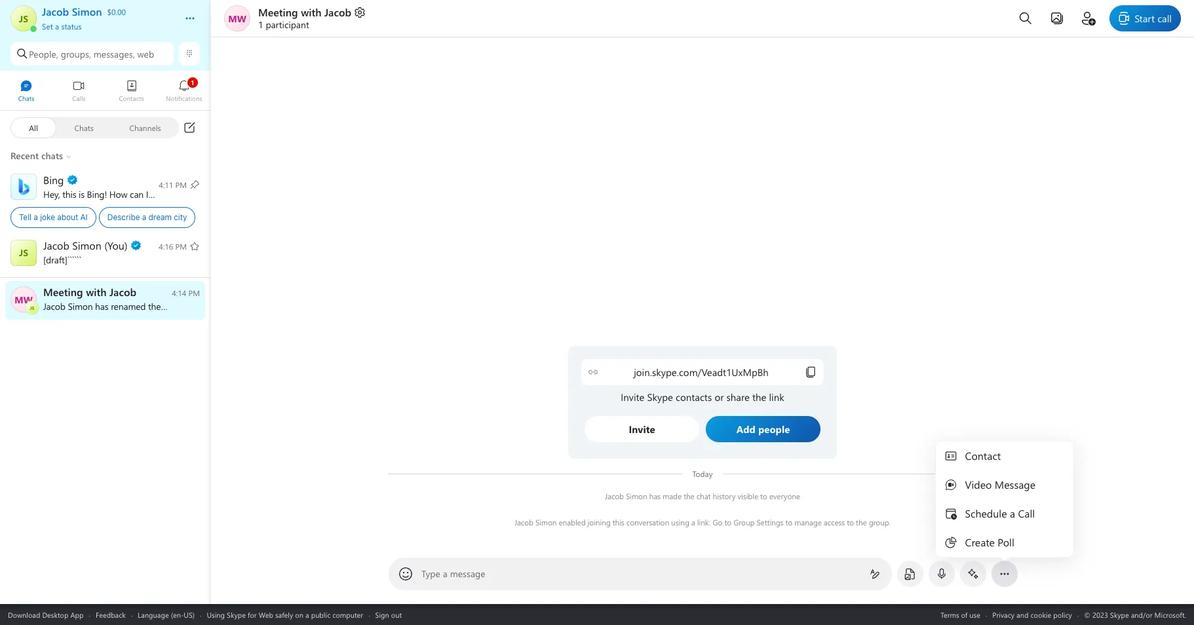 Task type: describe. For each thing, give the bounding box(es) containing it.
joke
[[40, 212, 55, 222]]

you
[[170, 188, 185, 200]]

jacob simon enabled joining this conversation using a link. go to group settings to manage access to the group.
[[514, 517, 891, 528]]

manage
[[794, 517, 822, 528]]

i
[[146, 188, 148, 200]]

tell a joke about ai
[[19, 212, 88, 222]]

set
[[42, 21, 53, 31]]

policy
[[1053, 610, 1072, 620]]

of
[[961, 610, 968, 620]]

chat
[[696, 491, 711, 501]]

to right the visible
[[760, 491, 767, 501]]

a left the link.
[[691, 517, 695, 528]]

desktop
[[42, 610, 68, 620]]

history
[[713, 491, 736, 501]]

computer
[[332, 610, 363, 620]]

out
[[391, 610, 402, 620]]

is
[[79, 188, 85, 200]]

to right settings
[[785, 517, 792, 528]]

and
[[1017, 610, 1029, 620]]

simon for enabled joining this conversation using a link. go to group settings to manage access to the group.
[[535, 517, 557, 528]]

language (en-us)
[[138, 610, 195, 620]]

conversation
[[626, 517, 669, 528]]

privacy
[[992, 610, 1015, 620]]

type
[[421, 568, 440, 580]]

messages,
[[94, 48, 135, 60]]

web
[[259, 610, 273, 620]]

describe
[[107, 212, 140, 222]]

sign out
[[375, 610, 402, 620]]

privacy and cookie policy
[[992, 610, 1072, 620]]

chats
[[74, 122, 94, 133]]

about
[[57, 212, 78, 222]]

public
[[311, 610, 330, 620]]

message
[[450, 568, 485, 580]]

group.
[[869, 517, 891, 528]]

a for message
[[443, 568, 448, 580]]

a right on
[[305, 610, 309, 620]]

download desktop app link
[[8, 610, 84, 620]]

link.
[[697, 517, 711, 528]]

Type a message text field
[[422, 568, 859, 581]]

feedback link
[[96, 610, 126, 620]]

ai
[[80, 212, 88, 222]]

how
[[109, 188, 127, 200]]

to right go
[[725, 517, 731, 528]]

people,
[[29, 48, 58, 60]]

can
[[130, 188, 144, 200]]

all
[[29, 122, 38, 133]]

today?
[[187, 188, 213, 200]]

(en-
[[171, 610, 184, 620]]

go
[[713, 517, 722, 528]]

web
[[137, 48, 154, 60]]

1 horizontal spatial this
[[613, 517, 624, 528]]

everyone
[[769, 491, 800, 501]]

1 horizontal spatial the
[[856, 517, 867, 528]]

people, groups, messages, web
[[29, 48, 154, 60]]

visible
[[738, 491, 758, 501]]

help
[[151, 188, 168, 200]]

0 horizontal spatial jacob
[[324, 5, 351, 19]]

simon for has made the chat history visible to everyone
[[626, 491, 647, 501]]

sign
[[375, 610, 389, 620]]

[draft]``````
[[43, 253, 81, 266]]

cookie
[[1030, 610, 1051, 620]]

bing
[[87, 188, 104, 200]]

enabled
[[559, 517, 586, 528]]

tell
[[19, 212, 31, 222]]

app
[[70, 610, 84, 620]]



Task type: locate. For each thing, give the bounding box(es) containing it.
using
[[207, 610, 225, 620]]

city
[[174, 212, 187, 222]]

a
[[55, 21, 59, 31], [34, 212, 38, 222], [142, 212, 146, 222], [691, 517, 695, 528], [443, 568, 448, 580], [305, 610, 309, 620]]

jacob simon has made the chat history visible to everyone
[[605, 491, 800, 501]]

a right tell
[[34, 212, 38, 222]]

safely
[[275, 610, 293, 620]]

language
[[138, 610, 169, 620]]

1 vertical spatial simon
[[535, 517, 557, 528]]

dream
[[148, 212, 172, 222]]

describe a dream city
[[107, 212, 187, 222]]

0 vertical spatial the
[[684, 491, 694, 501]]

1 horizontal spatial simon
[[626, 491, 647, 501]]

sign out link
[[375, 610, 402, 620]]

0 horizontal spatial the
[[684, 491, 694, 501]]

jacob for jacob simon has made the chat history visible to everyone
[[605, 491, 624, 501]]

0 vertical spatial this
[[62, 188, 76, 200]]

using skype for web safely on a public computer link
[[207, 610, 363, 620]]

1 vertical spatial the
[[856, 517, 867, 528]]

on
[[295, 610, 303, 620]]

a right the type
[[443, 568, 448, 580]]

2 horizontal spatial jacob
[[605, 491, 624, 501]]

a left dream
[[142, 212, 146, 222]]

privacy and cookie policy link
[[992, 610, 1072, 620]]

to
[[760, 491, 767, 501], [725, 517, 731, 528], [785, 517, 792, 528], [847, 517, 854, 528]]

jacob for jacob simon enabled joining this conversation using a link. go to group settings to manage access to the group.
[[514, 517, 533, 528]]

type a message
[[421, 568, 485, 580]]

group
[[733, 517, 755, 528]]

language (en-us) link
[[138, 610, 195, 620]]

using
[[671, 517, 689, 528]]

2 vertical spatial jacob
[[514, 517, 533, 528]]

1 vertical spatial this
[[613, 517, 624, 528]]

to right access
[[847, 517, 854, 528]]

us)
[[184, 610, 195, 620]]

groups,
[[61, 48, 91, 60]]

download desktop app
[[8, 610, 84, 620]]

terms of use link
[[941, 610, 980, 620]]

with
[[301, 5, 321, 19]]

a for dream
[[142, 212, 146, 222]]

set a status
[[42, 21, 82, 31]]

meeting with jacob button
[[258, 5, 366, 19]]

settings
[[757, 517, 783, 528]]

status
[[61, 21, 82, 31]]

meeting with jacob
[[258, 5, 351, 19]]

the left chat
[[684, 491, 694, 501]]

the left the "group."
[[856, 517, 867, 528]]

use
[[969, 610, 980, 620]]

a right set
[[55, 21, 59, 31]]

jacob
[[324, 5, 351, 19], [605, 491, 624, 501], [514, 517, 533, 528]]

1 vertical spatial jacob
[[605, 491, 624, 501]]

joining
[[588, 517, 611, 528]]

for
[[248, 610, 257, 620]]

0 horizontal spatial this
[[62, 188, 76, 200]]

simon
[[626, 491, 647, 501], [535, 517, 557, 528]]

this left is
[[62, 188, 76, 200]]

jacob right 'with'
[[324, 5, 351, 19]]

simon left has
[[626, 491, 647, 501]]

1 horizontal spatial jacob
[[514, 517, 533, 528]]

jacob up joining
[[605, 491, 624, 501]]

has
[[649, 491, 661, 501]]

0 horizontal spatial simon
[[535, 517, 557, 528]]

people, groups, messages, web button
[[10, 42, 174, 66]]

hey, this is bing ! how can i help you today?
[[43, 188, 215, 200]]

a for joke
[[34, 212, 38, 222]]

skype
[[227, 610, 246, 620]]

set a status button
[[42, 18, 172, 31]]

channels
[[129, 122, 161, 133]]

using skype for web safely on a public computer
[[207, 610, 363, 620]]

terms of use
[[941, 610, 980, 620]]

meeting
[[258, 5, 298, 19]]

this right joining
[[613, 517, 624, 528]]

0 vertical spatial simon
[[626, 491, 647, 501]]

simon left enabled
[[535, 517, 557, 528]]

tab list
[[0, 74, 210, 110]]

a for status
[[55, 21, 59, 31]]

terms
[[941, 610, 959, 620]]

access
[[824, 517, 845, 528]]

a inside button
[[55, 21, 59, 31]]

0 vertical spatial jacob
[[324, 5, 351, 19]]

jacob left enabled
[[514, 517, 533, 528]]

hey,
[[43, 188, 60, 200]]

feedback
[[96, 610, 126, 620]]

made
[[663, 491, 682, 501]]

!
[[104, 188, 107, 200]]

[draft]`````` button
[[0, 234, 210, 273]]

download
[[8, 610, 40, 620]]



Task type: vqa. For each thing, say whether or not it's contained in the screenshot.
top the
yes



